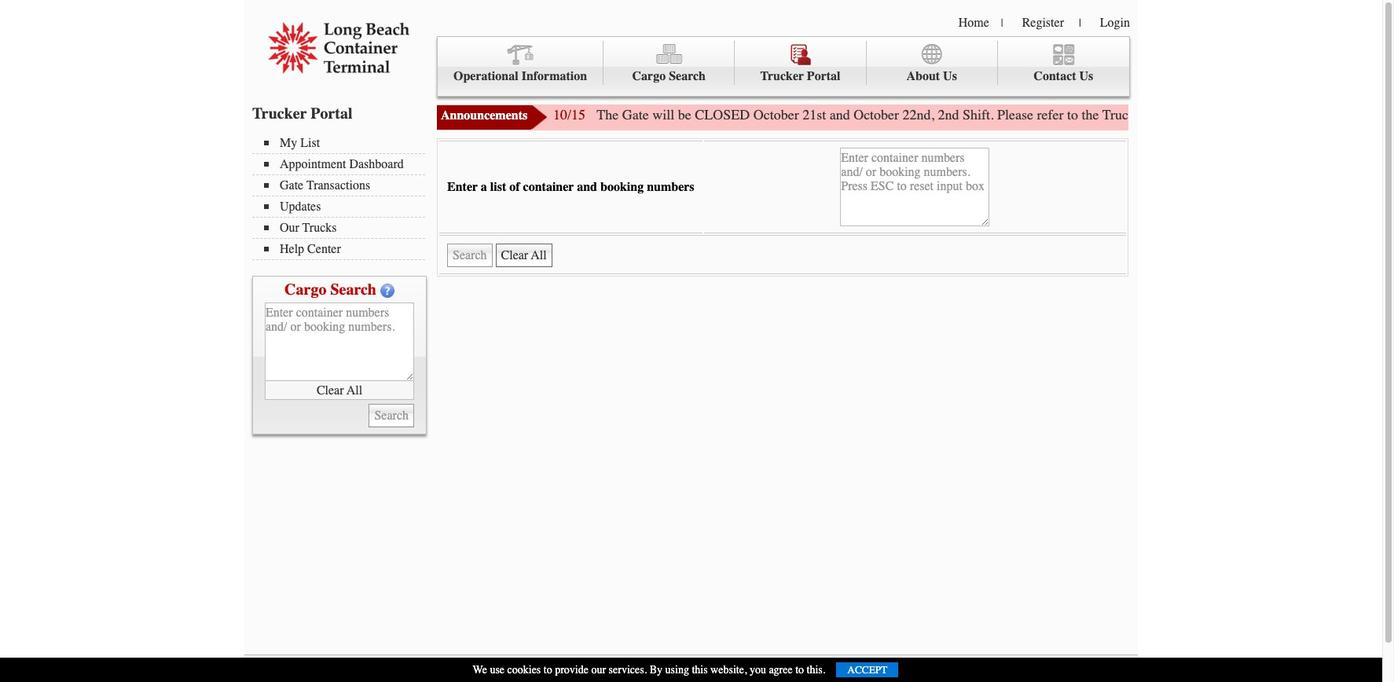 Task type: describe. For each thing, give the bounding box(es) containing it.
0 vertical spatial search
[[669, 69, 706, 83]]

help center link
[[264, 242, 425, 256]]

announcements
[[441, 108, 528, 123]]

clear
[[317, 383, 344, 397]]

home link
[[959, 16, 990, 30]]

1 | from the left
[[1002, 17, 1004, 30]]

0 vertical spatial cargo search
[[633, 69, 706, 83]]

the
[[1082, 106, 1100, 123]]

1 vertical spatial cargo search
[[285, 281, 377, 299]]

transactions
[[307, 178, 370, 193]]

21st
[[803, 106, 826, 123]]

contact us link
[[998, 41, 1130, 85]]

operational
[[454, 69, 519, 83]]

trucks
[[302, 221, 337, 235]]

2 october from the left
[[854, 106, 900, 123]]

0 horizontal spatial portal
[[311, 105, 353, 123]]

0 vertical spatial and
[[830, 106, 850, 123]]

home
[[959, 16, 990, 30]]

10/15 the gate will be closed october 21st and october 22nd, 2nd shift. please refer to the truck gate hours web page for further gate details 
[[553, 106, 1395, 123]]

Enter container numbers and/ or booking numbers. Press ESC to reset input box text field
[[841, 148, 990, 226]]

accept button
[[837, 663, 899, 678]]

enter a list of container and booking numbers
[[447, 180, 695, 194]]

cargo search link
[[604, 41, 735, 85]]

by
[[650, 664, 663, 677]]

2 horizontal spatial gate
[[1140, 106, 1166, 123]]

dashboard
[[349, 157, 404, 171]]

booking
[[601, 180, 644, 194]]

0 vertical spatial trucker portal
[[761, 69, 841, 83]]

closed
[[695, 106, 750, 123]]

10/15
[[553, 106, 586, 123]]

my list appointment dashboard gate transactions updates our trucks help center
[[280, 136, 404, 256]]

2 horizontal spatial to
[[1068, 106, 1079, 123]]

contact us
[[1034, 69, 1094, 83]]

refer
[[1037, 106, 1064, 123]]

container
[[523, 180, 574, 194]]

my list link
[[264, 136, 425, 150]]

1 horizontal spatial to
[[796, 664, 804, 677]]

cookies
[[508, 664, 541, 677]]

updates link
[[264, 200, 425, 214]]

2nd
[[938, 106, 960, 123]]

our trucks link
[[264, 221, 425, 235]]

0 horizontal spatial to
[[544, 664, 552, 677]]

appointment
[[280, 157, 346, 171]]

1 horizontal spatial gate
[[622, 106, 649, 123]]

0 horizontal spatial trucker
[[252, 105, 307, 123]]

be
[[678, 106, 692, 123]]

help
[[280, 242, 304, 256]]

numbers
[[647, 180, 695, 194]]

updates
[[280, 200, 321, 214]]

agree
[[769, 664, 793, 677]]

0 horizontal spatial search
[[331, 281, 377, 299]]

shift.
[[963, 106, 994, 123]]

clear all button
[[265, 381, 414, 400]]

the
[[597, 106, 619, 123]]

login link
[[1101, 16, 1131, 30]]

22nd,
[[903, 106, 935, 123]]

us for about us
[[944, 69, 958, 83]]

of
[[510, 180, 520, 194]]

website,
[[711, 664, 747, 677]]

appointment dashboard link
[[264, 157, 425, 171]]

all
[[347, 383, 363, 397]]

this.
[[807, 664, 826, 677]]

clear all
[[317, 383, 363, 397]]

our
[[280, 221, 299, 235]]



Task type: locate. For each thing, give the bounding box(es) containing it.
cargo search
[[633, 69, 706, 83], [285, 281, 377, 299]]

details
[[1355, 106, 1392, 123]]

us for contact us
[[1080, 69, 1094, 83]]

portal up 21st
[[807, 69, 841, 83]]

using
[[666, 664, 689, 677]]

will
[[653, 106, 675, 123]]

gate transactions link
[[264, 178, 425, 193]]

accept
[[848, 664, 888, 676]]

1 horizontal spatial trucker portal
[[761, 69, 841, 83]]

0 horizontal spatial us
[[944, 69, 958, 83]]

0 horizontal spatial |
[[1002, 17, 1004, 30]]

search up be
[[669, 69, 706, 83]]

gate
[[1328, 106, 1351, 123]]

0 vertical spatial menu bar
[[437, 36, 1131, 97]]

0 vertical spatial trucker
[[761, 69, 804, 83]]

cargo up will
[[633, 69, 666, 83]]

1 horizontal spatial menu bar
[[437, 36, 1131, 97]]

0 horizontal spatial cargo search
[[285, 281, 377, 299]]

| left login
[[1079, 17, 1082, 30]]

Enter container numbers and/ or booking numbers.  text field
[[265, 303, 414, 381]]

list
[[301, 136, 320, 150]]

|
[[1002, 17, 1004, 30], [1079, 17, 1082, 30]]

further
[[1285, 106, 1324, 123]]

please
[[998, 106, 1034, 123]]

we use cookies to provide our services. by using this website, you agree to this.
[[473, 664, 826, 677]]

hours
[[1170, 106, 1205, 123]]

cargo down the help
[[285, 281, 327, 299]]

cargo search down center
[[285, 281, 377, 299]]

and right 21st
[[830, 106, 850, 123]]

about us
[[907, 69, 958, 83]]

2 | from the left
[[1079, 17, 1082, 30]]

enter
[[447, 180, 478, 194]]

us right about
[[944, 69, 958, 83]]

cargo search up will
[[633, 69, 706, 83]]

login
[[1101, 16, 1131, 30]]

for
[[1265, 106, 1282, 123]]

trucker portal up 21st
[[761, 69, 841, 83]]

0 horizontal spatial trucker portal
[[252, 105, 353, 123]]

trucker up 21st
[[761, 69, 804, 83]]

to left 'provide'
[[544, 664, 552, 677]]

0 horizontal spatial october
[[754, 106, 799, 123]]

page
[[1235, 106, 1262, 123]]

us right "contact"
[[1080, 69, 1094, 83]]

october
[[754, 106, 799, 123], [854, 106, 900, 123]]

portal up my list link at the left top of the page
[[311, 105, 353, 123]]

0 vertical spatial portal
[[807, 69, 841, 83]]

truck
[[1103, 106, 1136, 123]]

2 us from the left
[[1080, 69, 1094, 83]]

trucker portal
[[761, 69, 841, 83], [252, 105, 353, 123]]

trucker up my
[[252, 105, 307, 123]]

about us link
[[867, 41, 998, 85]]

cargo
[[633, 69, 666, 83], [285, 281, 327, 299]]

services.
[[609, 664, 647, 677]]

trucker inside menu bar
[[761, 69, 804, 83]]

1 vertical spatial trucker
[[252, 105, 307, 123]]

to left this. at the right bottom of the page
[[796, 664, 804, 677]]

| right home
[[1002, 17, 1004, 30]]

1 horizontal spatial cargo
[[633, 69, 666, 83]]

0 horizontal spatial gate
[[280, 178, 304, 193]]

gate right 'truck'
[[1140, 106, 1166, 123]]

1 horizontal spatial |
[[1079, 17, 1082, 30]]

contact
[[1034, 69, 1077, 83]]

1 horizontal spatial portal
[[807, 69, 841, 83]]

menu bar containing my list
[[252, 134, 433, 260]]

list
[[490, 180, 507, 194]]

0 horizontal spatial and
[[577, 180, 598, 194]]

1 horizontal spatial search
[[669, 69, 706, 83]]

you
[[750, 664, 766, 677]]

we
[[473, 664, 487, 677]]

this
[[692, 664, 708, 677]]

gate right the
[[622, 106, 649, 123]]

1 horizontal spatial and
[[830, 106, 850, 123]]

0 vertical spatial cargo
[[633, 69, 666, 83]]

1 october from the left
[[754, 106, 799, 123]]

to left the
[[1068, 106, 1079, 123]]

use
[[490, 664, 505, 677]]

1 vertical spatial trucker portal
[[252, 105, 353, 123]]

october left 21st
[[754, 106, 799, 123]]

register link
[[1023, 16, 1065, 30]]

1 vertical spatial search
[[331, 281, 377, 299]]

us
[[944, 69, 958, 83], [1080, 69, 1094, 83]]

web
[[1208, 106, 1232, 123]]

1 horizontal spatial us
[[1080, 69, 1094, 83]]

a
[[481, 180, 487, 194]]

and left booking
[[577, 180, 598, 194]]

my
[[280, 136, 297, 150]]

1 horizontal spatial trucker
[[761, 69, 804, 83]]

portal
[[807, 69, 841, 83], [311, 105, 353, 123]]

gate
[[622, 106, 649, 123], [1140, 106, 1166, 123], [280, 178, 304, 193]]

operational information link
[[438, 41, 604, 85]]

trucker
[[761, 69, 804, 83], [252, 105, 307, 123]]

menu bar
[[437, 36, 1131, 97], [252, 134, 433, 260]]

1 vertical spatial menu bar
[[252, 134, 433, 260]]

1 us from the left
[[944, 69, 958, 83]]

1 horizontal spatial october
[[854, 106, 900, 123]]

menu bar containing operational information
[[437, 36, 1131, 97]]

0 horizontal spatial menu bar
[[252, 134, 433, 260]]

search
[[669, 69, 706, 83], [331, 281, 377, 299]]

1 vertical spatial cargo
[[285, 281, 327, 299]]

and
[[830, 106, 850, 123], [577, 180, 598, 194]]

trucker portal up list
[[252, 105, 353, 123]]

None submit
[[447, 244, 493, 267], [369, 404, 414, 428], [447, 244, 493, 267], [369, 404, 414, 428]]

None button
[[496, 244, 553, 267]]

october left the 22nd,
[[854, 106, 900, 123]]

search down help center "link"
[[331, 281, 377, 299]]

gate up updates
[[280, 178, 304, 193]]

trucker portal link
[[735, 41, 867, 85]]

center
[[307, 242, 341, 256]]

provide
[[555, 664, 589, 677]]

about
[[907, 69, 940, 83]]

to
[[1068, 106, 1079, 123], [544, 664, 552, 677], [796, 664, 804, 677]]

information
[[522, 69, 587, 83]]

0 horizontal spatial cargo
[[285, 281, 327, 299]]

1 horizontal spatial cargo search
[[633, 69, 706, 83]]

operational information
[[454, 69, 587, 83]]

our
[[592, 664, 606, 677]]

1 vertical spatial and
[[577, 180, 598, 194]]

1 vertical spatial portal
[[311, 105, 353, 123]]

gate inside the my list appointment dashboard gate transactions updates our trucks help center
[[280, 178, 304, 193]]

register
[[1023, 16, 1065, 30]]



Task type: vqa. For each thing, say whether or not it's contained in the screenshot.
Gate to the right
yes



